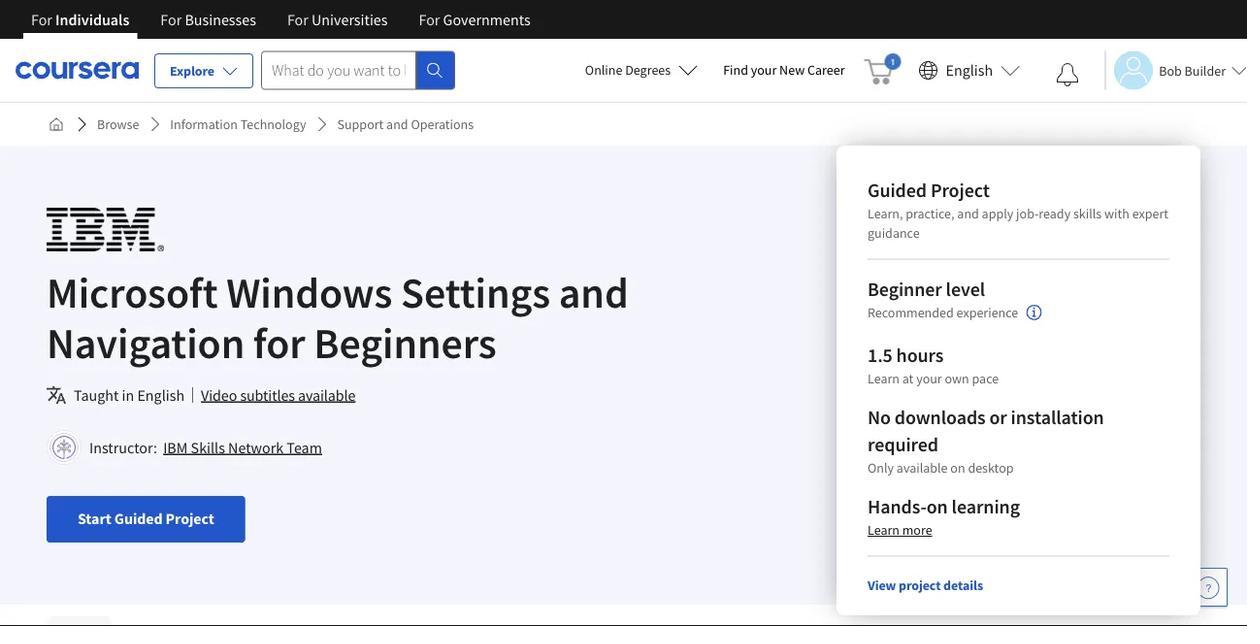 Task type: vqa. For each thing, say whether or not it's contained in the screenshot.
ready
yes



Task type: describe. For each thing, give the bounding box(es) containing it.
microsoft windows settings and navigation for beginners
[[47, 265, 629, 370]]

online degrees button
[[570, 49, 714, 91]]

with
[[1105, 205, 1130, 222]]

only
[[868, 459, 894, 477]]

1.5
[[868, 343, 893, 368]]

online degrees
[[585, 61, 671, 79]]

technology
[[241, 116, 306, 133]]

in
[[122, 386, 134, 405]]

more
[[903, 521, 933, 539]]

skills
[[1074, 205, 1102, 222]]

recommended
[[868, 304, 954, 322]]

for
[[253, 316, 306, 370]]

available inside video subtitles available button
[[298, 386, 356, 405]]

start
[[78, 509, 111, 528]]

video subtitles available button
[[201, 384, 356, 407]]

browse
[[97, 116, 139, 133]]

for for universities
[[287, 10, 309, 29]]

no downloads or installation required only available on desktop
[[868, 405, 1105, 477]]

operations
[[411, 116, 474, 133]]

1.5 hours learn at your own pace
[[868, 343, 999, 387]]

instructor: ibm skills network team
[[89, 438, 322, 457]]

degrees
[[626, 61, 671, 79]]

pace
[[973, 370, 999, 387]]

job-
[[1017, 205, 1039, 222]]

view project details link
[[868, 577, 984, 594]]

online
[[585, 61, 623, 79]]

support and operations
[[337, 116, 474, 133]]

universities
[[312, 10, 388, 29]]

information
[[170, 116, 238, 133]]

for for individuals
[[31, 10, 52, 29]]

available inside "no downloads or installation required only available on desktop"
[[897, 459, 948, 477]]

settings
[[401, 265, 551, 319]]

guided inside button
[[114, 509, 163, 528]]

find your new career link
[[714, 58, 855, 83]]

view
[[868, 577, 897, 594]]

own
[[945, 370, 970, 387]]

downloads
[[895, 405, 986, 430]]

experience
[[957, 304, 1019, 322]]

coursera image
[[16, 55, 139, 86]]

explore
[[170, 62, 215, 80]]

browse link
[[89, 107, 147, 142]]

level
[[946, 277, 986, 302]]

practice,
[[906, 205, 955, 222]]

required
[[868, 433, 939, 457]]

on inside hands-on learning learn more
[[927, 495, 948, 519]]

information technology link
[[163, 107, 314, 142]]

project inside start guided project button
[[166, 509, 214, 528]]

hours
[[897, 343, 944, 368]]

ibm
[[163, 438, 188, 457]]

for for businesses
[[161, 10, 182, 29]]

businesses
[[185, 10, 256, 29]]

ibm skills network team image
[[50, 433, 79, 462]]

expert
[[1133, 205, 1169, 222]]

builder
[[1185, 62, 1227, 79]]

ready
[[1039, 205, 1071, 222]]

apply
[[982, 205, 1014, 222]]

desktop
[[969, 459, 1014, 477]]

banner navigation
[[16, 0, 546, 39]]

hands-on learning learn more
[[868, 495, 1021, 539]]

What do you want to learn? text field
[[261, 51, 417, 90]]

new
[[780, 61, 805, 79]]

video
[[201, 386, 237, 405]]

start guided project button
[[47, 496, 245, 543]]

instructor:
[[89, 438, 157, 457]]

taught in english
[[74, 386, 185, 405]]



Task type: locate. For each thing, give the bounding box(es) containing it.
1 horizontal spatial project
[[931, 178, 990, 202]]

for individuals
[[31, 10, 129, 29]]

learn
[[868, 370, 900, 387], [868, 521, 900, 539]]

learn down 1.5
[[868, 370, 900, 387]]

1 horizontal spatial english
[[946, 61, 994, 80]]

your right find
[[751, 61, 777, 79]]

english
[[946, 61, 994, 80], [137, 386, 185, 405]]

learn inside 1.5 hours learn at your own pace
[[868, 370, 900, 387]]

english right shopping cart: 1 item 'icon' at the right of page
[[946, 61, 994, 80]]

for left the businesses at the left top of the page
[[161, 10, 182, 29]]

bob
[[1160, 62, 1183, 79]]

for universities
[[287, 10, 388, 29]]

1 for from the left
[[31, 10, 52, 29]]

available up team
[[298, 386, 356, 405]]

for left governments
[[419, 10, 440, 29]]

project up practice,
[[931, 178, 990, 202]]

skills
[[191, 438, 225, 457]]

english button
[[911, 39, 1029, 102]]

4 for from the left
[[419, 10, 440, 29]]

find
[[724, 61, 749, 79]]

0 vertical spatial on
[[951, 459, 966, 477]]

0 horizontal spatial your
[[751, 61, 777, 79]]

0 vertical spatial learn
[[868, 370, 900, 387]]

navigation
[[47, 316, 245, 370]]

hands-
[[868, 495, 927, 519]]

1 horizontal spatial available
[[897, 459, 948, 477]]

installation
[[1012, 405, 1105, 430]]

learning
[[952, 495, 1021, 519]]

guided up learn,
[[868, 178, 927, 202]]

1 vertical spatial and
[[958, 205, 980, 222]]

career
[[808, 61, 845, 79]]

for
[[31, 10, 52, 29], [161, 10, 182, 29], [287, 10, 309, 29], [419, 10, 440, 29]]

1 vertical spatial learn
[[868, 521, 900, 539]]

help center image
[[1197, 576, 1221, 599]]

individuals
[[55, 10, 129, 29]]

and inside 'microsoft windows settings and navigation for beginners'
[[559, 265, 629, 319]]

subtitles
[[240, 386, 295, 405]]

bob builder
[[1160, 62, 1227, 79]]

microsoft
[[47, 265, 218, 319]]

0 horizontal spatial english
[[137, 386, 185, 405]]

at
[[903, 370, 914, 387]]

video subtitles available
[[201, 386, 356, 405]]

for businesses
[[161, 10, 256, 29]]

available
[[298, 386, 356, 405], [897, 459, 948, 477]]

1 horizontal spatial your
[[917, 370, 943, 387]]

None search field
[[261, 51, 455, 90]]

show notifications image
[[1057, 63, 1080, 86]]

guidance
[[868, 224, 920, 242]]

project
[[899, 577, 941, 594]]

for governments
[[419, 10, 531, 29]]

beginners
[[314, 316, 497, 370]]

and inside guided project learn, practice, and apply job-ready skills with expert guidance
[[958, 205, 980, 222]]

guided
[[868, 178, 927, 202], [114, 509, 163, 528]]

0 vertical spatial your
[[751, 61, 777, 79]]

0 vertical spatial guided
[[868, 178, 927, 202]]

beginner
[[868, 277, 943, 302]]

1 horizontal spatial guided
[[868, 178, 927, 202]]

project down ibm
[[166, 509, 214, 528]]

0 vertical spatial english
[[946, 61, 994, 80]]

home image
[[49, 117, 64, 132]]

ibm skills network team link
[[163, 438, 322, 457]]

on
[[951, 459, 966, 477], [927, 495, 948, 519]]

on left desktop
[[951, 459, 966, 477]]

0 horizontal spatial project
[[166, 509, 214, 528]]

1 vertical spatial on
[[927, 495, 948, 519]]

taught
[[74, 386, 119, 405]]

ibm image
[[47, 208, 164, 252]]

0 horizontal spatial and
[[387, 116, 408, 133]]

0 vertical spatial available
[[298, 386, 356, 405]]

beginner level
[[868, 277, 986, 302]]

0 vertical spatial and
[[387, 116, 408, 133]]

windows
[[226, 265, 393, 319]]

recommended experience
[[868, 304, 1019, 322]]

0 vertical spatial project
[[931, 178, 990, 202]]

0 horizontal spatial guided
[[114, 509, 163, 528]]

your right the at
[[917, 370, 943, 387]]

on inside "no downloads or installation required only available on desktop"
[[951, 459, 966, 477]]

information technology
[[170, 116, 306, 133]]

2 learn from the top
[[868, 521, 900, 539]]

0 horizontal spatial on
[[927, 495, 948, 519]]

english inside button
[[946, 61, 994, 80]]

support
[[337, 116, 384, 133]]

project inside guided project learn, practice, and apply job-ready skills with expert guidance
[[931, 178, 990, 202]]

governments
[[443, 10, 531, 29]]

1 vertical spatial guided
[[114, 509, 163, 528]]

for left universities
[[287, 10, 309, 29]]

1 horizontal spatial on
[[951, 459, 966, 477]]

1 horizontal spatial and
[[559, 265, 629, 319]]

explore button
[[154, 53, 253, 88]]

learn inside hands-on learning learn more
[[868, 521, 900, 539]]

1 vertical spatial english
[[137, 386, 185, 405]]

team
[[287, 438, 322, 457]]

english right 'in'
[[137, 386, 185, 405]]

guided inside guided project learn, practice, and apply job-ready skills with expert guidance
[[868, 178, 927, 202]]

2 horizontal spatial and
[[958, 205, 980, 222]]

your
[[751, 61, 777, 79], [917, 370, 943, 387]]

support and operations link
[[330, 107, 482, 142]]

for left individuals
[[31, 10, 52, 29]]

guided project learn, practice, and apply job-ready skills with expert guidance
[[868, 178, 1169, 242]]

1 vertical spatial available
[[897, 459, 948, 477]]

your inside 1.5 hours learn at your own pace
[[917, 370, 943, 387]]

view project details
[[868, 577, 984, 594]]

0 horizontal spatial available
[[298, 386, 356, 405]]

on up more
[[927, 495, 948, 519]]

project
[[931, 178, 990, 202], [166, 509, 214, 528]]

learn down hands-
[[868, 521, 900, 539]]

no
[[868, 405, 891, 430]]

find your new career
[[724, 61, 845, 79]]

bob builder button
[[1105, 51, 1248, 90]]

or
[[990, 405, 1008, 430]]

2 vertical spatial and
[[559, 265, 629, 319]]

1 vertical spatial project
[[166, 509, 214, 528]]

available down required
[[897, 459, 948, 477]]

details
[[944, 577, 984, 594]]

2 for from the left
[[161, 10, 182, 29]]

guided right "start"
[[114, 509, 163, 528]]

shopping cart: 1 item image
[[865, 53, 902, 84]]

information about difficulty level pre-requisites. image
[[1027, 305, 1042, 320]]

1 learn from the top
[[868, 370, 900, 387]]

learn more link
[[868, 521, 933, 539]]

network
[[228, 438, 284, 457]]

start guided project
[[78, 509, 214, 528]]

1 vertical spatial your
[[917, 370, 943, 387]]

learn,
[[868, 205, 904, 222]]

3 for from the left
[[287, 10, 309, 29]]

for for governments
[[419, 10, 440, 29]]



